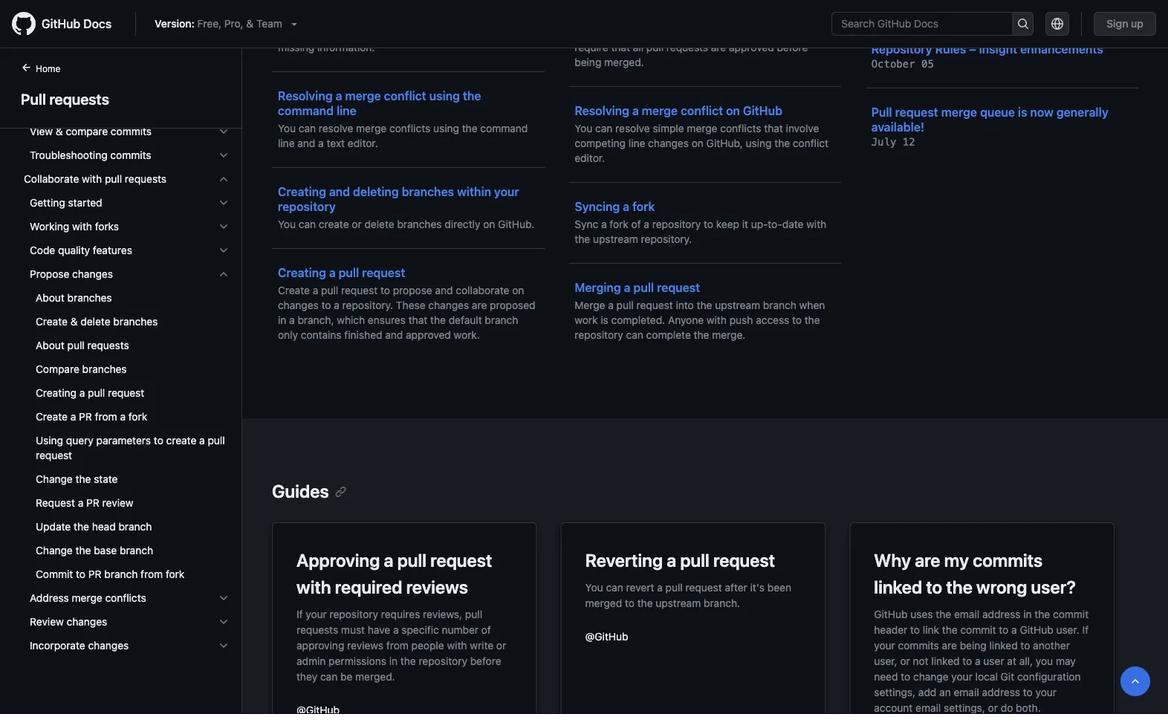 Task type: locate. For each thing, give the bounding box(es) containing it.
collaborate with pull requests element containing getting started
[[12, 191, 242, 658]]

or down deleting
[[352, 218, 362, 230]]

that down these
[[409, 314, 428, 326]]

with down number at the left bottom
[[447, 639, 467, 651]]

2 horizontal spatial conflicts
[[720, 122, 762, 135]]

creating left deleting
[[278, 185, 326, 199]]

line left the text
[[278, 137, 295, 149]]

email
[[954, 608, 980, 620], [954, 686, 979, 698], [916, 702, 941, 714]]

2 vertical spatial from
[[386, 639, 409, 651]]

repository. up into
[[641, 233, 692, 245]]

on up 'github,' on the right
[[726, 104, 740, 118]]

to left keep
[[704, 218, 714, 230]]

1 horizontal spatial pull
[[872, 105, 892, 119]]

compare branches link
[[18, 358, 236, 381]]

linked down why
[[874, 577, 923, 598]]

0 vertical spatial in
[[278, 314, 286, 326]]

specific
[[402, 624, 439, 636]]

2 vertical spatial in
[[389, 655, 398, 667]]

branch up access
[[763, 299, 797, 311]]

repository. inside creating a pull request create a pull request to propose and collaborate on changes to a repository. these changes are proposed in a branch, which ensures that the default branch only contains finished and approved work.
[[342, 299, 393, 311]]

1 vertical spatial creating
[[278, 266, 326, 280]]

command
[[278, 104, 334, 118], [480, 122, 528, 135]]

sc 9kayk9 0 image
[[218, 126, 230, 138], [218, 221, 230, 233], [218, 245, 230, 256]]

and
[[298, 137, 315, 149], [329, 185, 350, 199], [435, 284, 453, 297], [385, 329, 403, 341]]

0 horizontal spatial that
[[409, 314, 428, 326]]

not
[[913, 655, 929, 667]]

3 sc 9kayk9 0 image from the top
[[218, 197, 230, 209]]

and left deleting
[[329, 185, 350, 199]]

or left do
[[988, 702, 998, 714]]

propose
[[30, 268, 69, 280]]

1 vertical spatial resolving
[[575, 104, 630, 118]]

collaborate
[[456, 284, 510, 297]]

commits up not
[[898, 639, 939, 651]]

compare branches
[[36, 363, 127, 375]]

repository up must
[[330, 608, 378, 620]]

your up approving
[[306, 608, 327, 620]]

conflict inside resolving a merge conflict using the command line you can resolve merge conflicts using the command line and a text editor.
[[384, 89, 426, 103]]

2 horizontal spatial line
[[629, 137, 645, 149]]

if inside github uses the email address in the commit header to link the commit to a github user. if your commits are being linked to another user, or not linked to a user at all, you may need to change your local git configuration settings, add an email address to your account email settings, or do both.
[[1083, 624, 1089, 636]]

resolving a merge conflict using the command line you can resolve merge conflicts using the command line and a text editor.
[[278, 89, 528, 149]]

branch down request a pr review link
[[119, 521, 152, 533]]

from
[[95, 411, 117, 423], [141, 568, 163, 581], [386, 639, 409, 651]]

sc 9kayk9 0 image inside "incorporate changes" dropdown button
[[218, 640, 230, 652]]

reverting a pull request
[[585, 550, 775, 571]]

1 vertical spatial settings,
[[944, 702, 986, 714]]

0 horizontal spatial create
[[166, 434, 197, 447]]

collaborate with pull requests element containing collaborate with pull requests
[[12, 167, 242, 658]]

repository
[[278, 200, 336, 214], [652, 218, 701, 230], [575, 329, 623, 341], [330, 608, 378, 620], [419, 655, 468, 667]]

0 vertical spatial are
[[472, 299, 487, 311]]

change
[[36, 473, 73, 485], [36, 544, 73, 557]]

pr for from
[[79, 411, 92, 423]]

0 horizontal spatial resolving
[[278, 89, 333, 103]]

a
[[336, 89, 342, 103], [632, 104, 639, 118], [318, 137, 324, 149], [623, 200, 630, 214], [601, 218, 607, 230], [644, 218, 650, 230], [329, 266, 336, 280], [624, 281, 631, 295], [313, 284, 318, 297], [334, 299, 340, 311], [608, 299, 614, 311], [289, 314, 295, 326], [79, 387, 85, 399], [70, 411, 76, 423], [120, 411, 126, 423], [199, 434, 205, 447], [78, 497, 83, 509], [384, 550, 394, 571], [667, 550, 677, 571], [657, 581, 663, 594], [393, 624, 399, 636], [1012, 624, 1017, 636], [975, 655, 981, 667]]

in inside creating a pull request create a pull request to propose and collaborate on changes to a repository. these changes are proposed in a branch, which ensures that the default branch only contains finished and approved work.
[[278, 314, 286, 326]]

settings, up account
[[874, 686, 916, 698]]

github inside "resolving a merge conflict on github you can resolve simple merge conflicts that involve competing line changes on github, using the conflict editor."
[[743, 104, 783, 118]]

1 vertical spatial that
[[409, 314, 428, 326]]

github
[[42, 17, 80, 31], [743, 104, 783, 118], [874, 608, 908, 620], [1020, 624, 1054, 636]]

Search GitHub Docs search field
[[833, 13, 1013, 35]]

merged.
[[355, 670, 395, 683]]

october 05 element
[[872, 58, 934, 70]]

pr up update the head branch
[[86, 497, 99, 509]]

2 about from the top
[[36, 339, 65, 352]]

2 horizontal spatial linked
[[990, 639, 1018, 651]]

and left the text
[[298, 137, 315, 149]]

july
[[872, 136, 897, 148]]

link
[[923, 624, 940, 636]]

email right an
[[954, 686, 979, 698]]

3 sc 9kayk9 0 image from the top
[[218, 245, 230, 256]]

simple
[[653, 122, 684, 135]]

if right the user.
[[1083, 624, 1089, 636]]

linked
[[874, 577, 923, 598], [990, 639, 1018, 651], [932, 655, 960, 667]]

conflicts up 'github,' on the right
[[720, 122, 762, 135]]

pull requests element
[[0, 54, 242, 713]]

header
[[874, 624, 908, 636]]

to right parameters
[[154, 434, 163, 447]]

delete inside creating and deleting branches within your repository you can create or delete branches directly on github.
[[365, 218, 394, 230]]

0 vertical spatial that
[[764, 122, 783, 135]]

2 horizontal spatial upstream
[[715, 299, 760, 311]]

pull for pull request merge queue is now generally available! july 12
[[872, 105, 892, 119]]

branches inside about branches link
[[67, 292, 112, 304]]

branch down change the base branch link
[[104, 568, 138, 581]]

from down creating a pull request
[[95, 411, 117, 423]]

to inside merging a pull request merge a pull request into the upstream branch when work is completed. anyone with push access to the repository can complete the merge.
[[792, 314, 802, 326]]

6 sc 9kayk9 0 image from the top
[[218, 616, 230, 628]]

address merge conflicts
[[30, 592, 146, 604]]

that left "involve"
[[764, 122, 783, 135]]

2 resolve from the left
[[616, 122, 650, 135]]

linked up at on the right of page
[[990, 639, 1018, 651]]

with inside dropdown button
[[82, 173, 102, 185]]

2 vertical spatial create
[[36, 411, 68, 423]]

upstream down reverting a pull request
[[656, 597, 701, 609]]

branches up creating a pull request
[[82, 363, 127, 375]]

using inside "resolving a merge conflict on github you can resolve simple merge conflicts that involve competing line changes on github, using the conflict editor."
[[746, 137, 772, 149]]

0 vertical spatial reviews
[[406, 577, 468, 598]]

to down when
[[792, 314, 802, 326]]

commit up the user.
[[1053, 608, 1089, 620]]

2 horizontal spatial in
[[1024, 608, 1032, 620]]

with up code quality features
[[72, 220, 92, 233]]

branches up create & delete branches
[[67, 292, 112, 304]]

repository.
[[641, 233, 692, 245], [342, 299, 393, 311]]

about pull requests link
[[18, 334, 236, 358]]

you inside "resolving a merge conflict on github you can resolve simple merge conflicts that involve competing line changes on github, using the conflict editor."
[[575, 122, 593, 135]]

in up only
[[278, 314, 286, 326]]

4 sc 9kayk9 0 image from the top
[[218, 268, 230, 280]]

1 vertical spatial reviews
[[347, 639, 384, 651]]

branches left directly
[[397, 218, 442, 230]]

to down revert
[[625, 597, 635, 609]]

with down troubleshooting commits
[[82, 173, 102, 185]]

you inside resolving a merge conflict using the command line you can resolve merge conflicts using the command line and a text editor.
[[278, 122, 296, 135]]

editor. right the text
[[348, 137, 378, 149]]

your right the within
[[494, 185, 519, 199]]

& inside dropdown button
[[56, 125, 63, 138]]

1 resolve from the left
[[319, 122, 353, 135]]

create & delete branches
[[36, 316, 158, 328]]

0 horizontal spatial conflicts
[[105, 592, 146, 604]]

address
[[983, 608, 1021, 620], [982, 686, 1021, 698]]

commits inside github uses the email address in the commit header to link the commit to a github user. if your commits are being linked to another user, or not linked to a user at all, you may need to change your local git configuration settings, add an email address to your account email settings, or do both.
[[898, 639, 939, 651]]

github uses the email address in the commit header to link the commit to a github user. if your commits are being linked to another user, or not linked to a user at all, you may need to change your local git configuration settings, add an email address to your account email settings, or do both.
[[874, 608, 1089, 714]]

7 sc 9kayk9 0 image from the top
[[218, 640, 230, 652]]

1 horizontal spatial if
[[1083, 624, 1089, 636]]

they
[[297, 670, 318, 683]]

1 vertical spatial from
[[141, 568, 163, 581]]

scroll to top image
[[1130, 676, 1142, 688]]

sc 9kayk9 0 image inside review changes dropdown button
[[218, 616, 230, 628]]

0 vertical spatial address
[[983, 608, 1021, 620]]

0 horizontal spatial linked
[[874, 577, 923, 598]]

with down approving
[[297, 577, 331, 598]]

are left being
[[942, 639, 957, 651]]

None search field
[[832, 12, 1034, 36]]

0 horizontal spatial of
[[482, 624, 491, 636]]

with inside syncing a fork sync a fork of a repository to keep it up-to-date with the upstream repository.
[[807, 218, 827, 230]]

requests up compare
[[49, 90, 109, 107]]

on right directly
[[483, 218, 495, 230]]

commits down view & compare commits dropdown button in the left top of the page
[[110, 149, 151, 161]]

1 propose changes element from the top
[[12, 262, 242, 586]]

5 sc 9kayk9 0 image from the top
[[218, 592, 230, 604]]

in down the wrong
[[1024, 608, 1032, 620]]

to up both.
[[1023, 686, 1033, 698]]

to inside syncing a fork sync a fork of a repository to keep it up-to-date with the upstream repository.
[[704, 218, 714, 230]]

sc 9kayk9 0 image for propose changes
[[218, 268, 230, 280]]

0 horizontal spatial pull
[[21, 90, 46, 107]]

1 horizontal spatial create
[[319, 218, 349, 230]]

0 horizontal spatial delete
[[81, 316, 110, 328]]

can inside if your repository requires reviews, pull requests must have a specific number of approving reviews from people with write or admin permissions in the repository before they can be merged.
[[320, 670, 338, 683]]

resolving up the text
[[278, 89, 333, 103]]

or right write
[[496, 639, 506, 651]]

create inside using query parameters to create a pull request
[[166, 434, 197, 447]]

0 vertical spatial resolving
[[278, 89, 333, 103]]

fork
[[633, 200, 655, 214], [610, 218, 629, 230], [128, 411, 147, 423], [166, 568, 185, 581]]

2 sc 9kayk9 0 image from the top
[[218, 221, 230, 233]]

fork for syncing
[[610, 218, 629, 230]]

july 12 element
[[872, 136, 915, 148]]

sc 9kayk9 0 image inside view & compare commits dropdown button
[[218, 126, 230, 138]]

2 vertical spatial sc 9kayk9 0 image
[[218, 245, 230, 256]]

changes inside "incorporate changes" dropdown button
[[88, 640, 129, 652]]

1 horizontal spatial resolving
[[575, 104, 630, 118]]

select language: current language is english image
[[1052, 18, 1064, 30]]

0 vertical spatial sc 9kayk9 0 image
[[218, 126, 230, 138]]

sc 9kayk9 0 image
[[218, 149, 230, 161], [218, 173, 230, 185], [218, 197, 230, 209], [218, 268, 230, 280], [218, 592, 230, 604], [218, 616, 230, 628], [218, 640, 230, 652]]

git
[[1001, 670, 1015, 683]]

1 vertical spatial command
[[480, 122, 528, 135]]

2 propose changes element from the top
[[12, 286, 242, 586]]

resolving for command
[[278, 89, 333, 103]]

about pull requests
[[36, 339, 129, 352]]

from down have
[[386, 639, 409, 651]]

repository. inside syncing a fork sync a fork of a repository to keep it up-to-date with the upstream repository.
[[641, 233, 692, 245]]

if inside if your repository requires reviews, pull requests must have a specific number of approving reviews from people with write or admin permissions in the repository before they can be merged.
[[297, 608, 303, 620]]

1 vertical spatial linked
[[990, 639, 1018, 651]]

1 vertical spatial commit
[[961, 624, 996, 636]]

0 vertical spatial conflict
[[384, 89, 426, 103]]

creating inside creating a pull request create a pull request to propose and collaborate on changes to a repository. these changes are proposed in a branch, which ensures that the default branch only contains finished and approved work.
[[278, 266, 326, 280]]

requests inside if your repository requires reviews, pull requests must have a specific number of approving reviews from people with write or admin permissions in the repository before they can be merged.
[[297, 624, 338, 636]]

of inside syncing a fork sync a fork of a repository to keep it up-to-date with the upstream repository.
[[631, 218, 641, 230]]

1 vertical spatial create
[[166, 434, 197, 447]]

propose changes element containing propose changes
[[12, 262, 242, 586]]

or
[[352, 218, 362, 230], [496, 639, 506, 651], [900, 655, 910, 667], [988, 702, 998, 714]]

competing
[[575, 137, 626, 149]]

propose changes element
[[12, 262, 242, 586], [12, 286, 242, 586]]

permissions
[[329, 655, 386, 667]]

0 vertical spatial delete
[[365, 218, 394, 230]]

conflicts inside dropdown button
[[105, 592, 146, 604]]

request up branch.
[[686, 581, 722, 594]]

1 horizontal spatial are
[[915, 550, 941, 571]]

reviews up reviews,
[[406, 577, 468, 598]]

2 vertical spatial &
[[70, 316, 78, 328]]

repository left keep
[[652, 218, 701, 230]]

changes down code quality features
[[72, 268, 113, 280]]

merging
[[575, 281, 621, 295]]

on
[[726, 104, 740, 118], [692, 137, 704, 149], [483, 218, 495, 230], [512, 284, 524, 297]]

0 vertical spatial linked
[[874, 577, 923, 598]]

address up do
[[982, 686, 1021, 698]]

about for about branches
[[36, 292, 65, 304]]

1 horizontal spatial is
[[1018, 105, 1028, 119]]

2 vertical spatial conflict
[[793, 137, 829, 149]]

1 address from the top
[[983, 608, 1021, 620]]

about up compare on the left bottom of the page
[[36, 339, 65, 352]]

create for create a pr from a fork
[[36, 411, 68, 423]]

fork for create
[[128, 411, 147, 423]]

fork down creating a pull request link
[[128, 411, 147, 423]]

2 sc 9kayk9 0 image from the top
[[218, 173, 230, 185]]

0 vertical spatial commit
[[1053, 608, 1089, 620]]

your
[[494, 185, 519, 199], [306, 608, 327, 620], [874, 639, 896, 651], [952, 670, 973, 683], [1036, 686, 1057, 698]]

merged
[[585, 597, 622, 609]]

insight
[[979, 42, 1018, 56]]

requests inside propose changes element
[[87, 339, 129, 352]]

creating for repository
[[278, 185, 326, 199]]

the inside creating a pull request create a pull request to propose and collaborate on changes to a repository. these changes are proposed in a branch, which ensures that the default branch only contains finished and approved work.
[[430, 314, 446, 326]]

of up write
[[482, 624, 491, 636]]

enhancements
[[1021, 42, 1104, 56]]

address down the wrong
[[983, 608, 1021, 620]]

sc 9kayk9 0 image inside propose changes dropdown button
[[218, 268, 230, 280]]

1 vertical spatial change
[[36, 544, 73, 557]]

0 horizontal spatial reviews
[[347, 639, 384, 651]]

branch for update the head branch
[[119, 521, 152, 533]]

compare
[[36, 363, 79, 375]]

upstream inside merging a pull request merge a pull request into the upstream branch when work is completed. anyone with push access to the repository can complete the merge.
[[715, 299, 760, 311]]

upstream
[[593, 233, 638, 245], [715, 299, 760, 311], [656, 597, 701, 609]]

in
[[278, 314, 286, 326], [1024, 608, 1032, 620], [389, 655, 398, 667]]

resolve inside "resolving a merge conflict on github you can resolve simple merge conflicts that involve competing line changes on github, using the conflict editor."
[[616, 122, 650, 135]]

1 collaborate with pull requests element from the top
[[12, 167, 242, 658]]

on inside creating and deleting branches within your repository you can create or delete branches directly on github.
[[483, 218, 495, 230]]

at
[[1007, 655, 1017, 667]]

pull
[[105, 173, 122, 185], [339, 266, 359, 280], [634, 281, 654, 295], [321, 284, 338, 297], [617, 299, 634, 311], [67, 339, 85, 352], [88, 387, 105, 399], [208, 434, 225, 447], [397, 550, 427, 571], [680, 550, 710, 571], [666, 581, 683, 594], [465, 608, 482, 620]]

troubleshooting commits
[[30, 149, 151, 161]]

1 horizontal spatial from
[[141, 568, 163, 581]]

changes inside "resolving a merge conflict on github you can resolve simple merge conflicts that involve competing line changes on github, using the conflict editor."
[[648, 137, 689, 149]]

docs
[[83, 17, 112, 31]]

0 horizontal spatial repository.
[[342, 299, 393, 311]]

changes down simple
[[648, 137, 689, 149]]

&
[[246, 17, 254, 30], [56, 125, 63, 138], [70, 316, 78, 328]]

1 sc 9kayk9 0 image from the top
[[218, 126, 230, 138]]

0 vertical spatial about
[[36, 292, 65, 304]]

2 collaborate with pull requests element from the top
[[12, 191, 242, 658]]

2 vertical spatial using
[[746, 137, 772, 149]]

0 horizontal spatial settings,
[[874, 686, 916, 698]]

user,
[[874, 655, 898, 667]]

pr down the change the base branch
[[88, 568, 102, 581]]

commit up being
[[961, 624, 996, 636]]

your up the user,
[[874, 639, 896, 651]]

a inside approving a pull request with required reviews
[[384, 550, 394, 571]]

0 vertical spatial is
[[1018, 105, 1028, 119]]

1 horizontal spatial repository.
[[641, 233, 692, 245]]

guides link
[[272, 481, 347, 502]]

request down 'using'
[[36, 449, 72, 462]]

or inside creating and deleting branches within your repository you can create or delete branches directly on github.
[[352, 218, 362, 230]]

commit
[[36, 568, 73, 581]]

to-
[[768, 218, 783, 230]]

request a pr review link
[[18, 491, 236, 515]]

is inside pull request merge queue is now generally available! july 12
[[1018, 105, 1028, 119]]

repository down work
[[575, 329, 623, 341]]

0 vertical spatial command
[[278, 104, 334, 118]]

creating inside creating and deleting branches within your repository you can create or delete branches directly on github.
[[278, 185, 326, 199]]

1 horizontal spatial conflicts
[[390, 122, 431, 135]]

work.
[[454, 329, 480, 341]]

and inside creating and deleting branches within your repository you can create or delete branches directly on github.
[[329, 185, 350, 199]]

triangle down image
[[288, 18, 300, 30]]

sc 9kayk9 0 image for view & compare commits
[[218, 126, 230, 138]]

request up propose
[[362, 266, 405, 280]]

create a pr from a fork link
[[18, 405, 236, 429]]

1 horizontal spatial &
[[70, 316, 78, 328]]

of inside if your repository requires reviews, pull requests must have a specific number of approving reviews from people with write or admin permissions in the repository before they can be merged.
[[482, 624, 491, 636]]

queue
[[980, 105, 1015, 119]]

reviews up permissions
[[347, 639, 384, 651]]

repository down the text
[[278, 200, 336, 214]]

0 vertical spatial repository.
[[641, 233, 692, 245]]

on inside creating a pull request create a pull request to propose and collaborate on changes to a repository. these changes are proposed in a branch, which ensures that the default branch only contains finished and approved work.
[[512, 284, 524, 297]]

merging a pull request merge a pull request into the upstream branch when work is completed. anyone with push access to the repository can complete the merge.
[[575, 281, 825, 341]]

2 vertical spatial are
[[942, 639, 957, 651]]

1 horizontal spatial upstream
[[656, 597, 701, 609]]

sc 9kayk9 0 image inside collaborate with pull requests dropdown button
[[218, 173, 230, 185]]

editor. inside resolving a merge conflict using the command line you can resolve merge conflicts using the command line and a text editor.
[[348, 137, 378, 149]]

create down about branches
[[36, 316, 68, 328]]

0 horizontal spatial editor.
[[348, 137, 378, 149]]

resolve
[[319, 122, 353, 135], [616, 122, 650, 135]]

resolving up competing
[[575, 104, 630, 118]]

a inside if your repository requires reviews, pull requests must have a specific number of approving reviews from people with write or admin permissions in the repository before they can be merged.
[[393, 624, 399, 636]]

1 vertical spatial conflict
[[681, 104, 723, 118]]

home
[[36, 63, 60, 74]]

access
[[756, 314, 790, 326]]

repository inside creating and deleting branches within your repository you can create or delete branches directly on github.
[[278, 200, 336, 214]]

are down 'collaborate'
[[472, 299, 487, 311]]

tooltip
[[1121, 667, 1151, 696]]

sc 9kayk9 0 image inside code quality features dropdown button
[[218, 245, 230, 256]]

1 horizontal spatial resolve
[[616, 122, 650, 135]]

create & delete branches link
[[18, 310, 236, 334]]

branch
[[763, 299, 797, 311], [485, 314, 518, 326], [119, 521, 152, 533], [120, 544, 153, 557], [104, 568, 138, 581]]

1 about from the top
[[36, 292, 65, 304]]

1 horizontal spatial delete
[[365, 218, 394, 230]]

sc 9kayk9 0 image for working with forks
[[218, 221, 230, 233]]

1 sc 9kayk9 0 image from the top
[[218, 149, 230, 161]]

can inside creating and deleting branches within your repository you can create or delete branches directly on github.
[[299, 218, 316, 230]]

0 vertical spatial if
[[297, 608, 303, 620]]

pro,
[[224, 17, 244, 30]]

conflicts inside "resolving a merge conflict on github you can resolve simple merge conflicts that involve competing line changes on github, using the conflict editor."
[[720, 122, 762, 135]]

can inside "resolving a merge conflict on github you can resolve simple merge conflicts that involve competing line changes on github, using the conflict editor."
[[595, 122, 613, 135]]

commits inside why are my commits linked to the wrong user?
[[973, 550, 1043, 571]]

creating down compare on the left bottom of the page
[[36, 387, 76, 399]]

create a pr from a fork
[[36, 411, 147, 423]]

requests inside dropdown button
[[125, 173, 167, 185]]

command up the within
[[480, 122, 528, 135]]

the inside "resolving a merge conflict on github you can resolve simple merge conflicts that involve competing line changes on github, using the conflict editor."
[[775, 137, 790, 149]]

deleting
[[353, 185, 399, 199]]

1 vertical spatial about
[[36, 339, 65, 352]]

branch inside creating a pull request create a pull request to propose and collaborate on changes to a repository. these changes are proposed in a branch, which ensures that the default branch only contains finished and approved work.
[[485, 314, 518, 326]]

sc 9kayk9 0 image for review changes
[[218, 616, 230, 628]]

2 horizontal spatial are
[[942, 639, 957, 651]]

of
[[631, 218, 641, 230], [482, 624, 491, 636]]

resolving inside resolving a merge conflict using the command line you can resolve merge conflicts using the command line and a text editor.
[[278, 89, 333, 103]]

changes inside review changes dropdown button
[[67, 616, 107, 628]]

1 vertical spatial delete
[[81, 316, 110, 328]]

2 change from the top
[[36, 544, 73, 557]]

0 horizontal spatial upstream
[[593, 233, 638, 245]]

email down add
[[916, 702, 941, 714]]

1 vertical spatial sc 9kayk9 0 image
[[218, 221, 230, 233]]

1 vertical spatial repository.
[[342, 299, 393, 311]]

1 horizontal spatial that
[[764, 122, 783, 135]]

pull request merge queue is now generally available! july 12
[[872, 105, 1109, 148]]

1 horizontal spatial command
[[480, 122, 528, 135]]

1 horizontal spatial editor.
[[575, 152, 605, 164]]

you inside creating and deleting branches within your repository you can create or delete branches directly on github.
[[278, 218, 296, 230]]

sc 9kayk9 0 image for getting started
[[218, 197, 230, 209]]

changes down address merge conflicts
[[67, 616, 107, 628]]

delete up about pull requests
[[81, 316, 110, 328]]

propose changes
[[30, 268, 113, 280]]

upstream up push
[[715, 299, 760, 311]]

pull inside "link"
[[21, 90, 46, 107]]

branches inside create & delete branches link
[[113, 316, 158, 328]]

delete down deleting
[[365, 218, 394, 230]]

pr for branch
[[88, 568, 102, 581]]

about down propose
[[36, 292, 65, 304]]

2 vertical spatial pr
[[88, 568, 102, 581]]

pull up view
[[21, 90, 46, 107]]

are left my
[[915, 550, 941, 571]]

change up "commit"
[[36, 544, 73, 557]]

0 horizontal spatial if
[[297, 608, 303, 620]]

0 horizontal spatial are
[[472, 299, 487, 311]]

requests inside "link"
[[49, 90, 109, 107]]

been
[[768, 581, 792, 594]]

the
[[463, 89, 481, 103], [462, 122, 478, 135], [775, 137, 790, 149], [575, 233, 590, 245], [697, 299, 712, 311], [430, 314, 446, 326], [805, 314, 820, 326], [694, 329, 709, 341], [75, 473, 91, 485], [74, 521, 89, 533], [75, 544, 91, 557], [946, 577, 973, 598], [638, 597, 653, 609], [936, 608, 952, 620], [1035, 608, 1050, 620], [942, 624, 958, 636], [400, 655, 416, 667]]

1 vertical spatial upstream
[[715, 299, 760, 311]]

settings, down an
[[944, 702, 986, 714]]

1 vertical spatial using
[[433, 122, 459, 135]]

request inside approving a pull request with required reviews
[[430, 550, 492, 571]]

sc 9kayk9 0 image inside address merge conflicts dropdown button
[[218, 592, 230, 604]]

create up 'using'
[[36, 411, 68, 423]]

2 horizontal spatial &
[[246, 17, 254, 30]]

about branches
[[36, 292, 112, 304]]

pull up available!
[[872, 105, 892, 119]]

& for view & compare commits
[[56, 125, 63, 138]]

0 horizontal spatial conflict
[[384, 89, 426, 103]]

fork for commit
[[166, 568, 185, 581]]

sc 9kayk9 0 image for address merge conflicts
[[218, 592, 230, 604]]

are
[[472, 299, 487, 311], [915, 550, 941, 571], [942, 639, 957, 651]]

with up merge.
[[707, 314, 727, 326]]

collaborate with pull requests element
[[12, 167, 242, 658], [12, 191, 242, 658]]

upstream down sync
[[593, 233, 638, 245]]

0 horizontal spatial command
[[278, 104, 334, 118]]

keep
[[716, 218, 740, 230]]

requests down create & delete branches
[[87, 339, 129, 352]]

0 vertical spatial editor.
[[348, 137, 378, 149]]

0 vertical spatial create
[[278, 284, 310, 297]]

team
[[256, 17, 282, 30]]

default
[[449, 314, 482, 326]]

1 vertical spatial is
[[601, 314, 609, 326]]

changes inside propose changes dropdown button
[[72, 268, 113, 280]]

all,
[[1020, 655, 1033, 667]]

conflicts inside resolving a merge conflict using the command line you can resolve merge conflicts using the command line and a text editor.
[[390, 122, 431, 135]]

2 horizontal spatial from
[[386, 639, 409, 651]]

1 vertical spatial create
[[36, 316, 68, 328]]

reviews,
[[423, 608, 462, 620]]

1 horizontal spatial in
[[389, 655, 398, 667]]

0 vertical spatial pr
[[79, 411, 92, 423]]

to up the uses
[[926, 577, 943, 598]]

sign up
[[1107, 17, 1144, 30]]

1 change from the top
[[36, 473, 73, 485]]

the inside the you can revert a pull request after it's been merged to the upstream branch.
[[638, 597, 653, 609]]

upstream inside the you can revert a pull request after it's been merged to the upstream branch.
[[656, 597, 701, 609]]

conflicts up deleting
[[390, 122, 431, 135]]

pull inside pull request merge queue is now generally available! july 12
[[872, 105, 892, 119]]

commits up the wrong
[[973, 550, 1043, 571]]

0 vertical spatial settings,
[[874, 686, 916, 698]]



Task type: describe. For each thing, give the bounding box(es) containing it.
write
[[470, 639, 494, 651]]

pull inside using query parameters to create a pull request
[[208, 434, 225, 447]]

–
[[969, 42, 977, 56]]

0 vertical spatial email
[[954, 608, 980, 620]]

reviews inside if your repository requires reviews, pull requests must have a specific number of approving reviews from people with write or admin permissions in the repository before they can be merged.
[[347, 639, 384, 651]]

request inside using query parameters to create a pull request
[[36, 449, 72, 462]]

is inside merging a pull request merge a pull request into the upstream branch when work is completed. anyone with push access to the repository can complete the merge.
[[601, 314, 609, 326]]

finished
[[344, 329, 382, 341]]

create for create & delete branches
[[36, 316, 68, 328]]

started
[[68, 197, 102, 209]]

to up at on the right of page
[[999, 624, 1009, 636]]

line inside "resolving a merge conflict on github you can resolve simple merge conflicts that involve competing line changes on github, using the conflict editor."
[[629, 137, 645, 149]]

0 vertical spatial using
[[429, 89, 460, 103]]

after
[[725, 581, 748, 594]]

push
[[730, 314, 753, 326]]

branch.
[[704, 597, 740, 609]]

commit to pr branch from fork
[[36, 568, 185, 581]]

the inside syncing a fork sync a fork of a repository to keep it up-to-date with the upstream repository.
[[575, 233, 590, 245]]

working
[[30, 220, 69, 233]]

branch for commit to pr branch from fork
[[104, 568, 138, 581]]

anyone
[[668, 314, 704, 326]]

and inside resolving a merge conflict using the command line you can resolve merge conflicts using the command line and a text editor.
[[298, 137, 315, 149]]

my
[[945, 550, 969, 571]]

it
[[742, 218, 748, 230]]

on left 'github,' on the right
[[692, 137, 704, 149]]

which
[[337, 314, 365, 326]]

request up completed.
[[637, 299, 673, 311]]

working with forks
[[30, 220, 119, 233]]

have
[[368, 624, 390, 636]]

query
[[66, 434, 94, 447]]

review changes button
[[18, 610, 236, 634]]

to left link
[[911, 624, 920, 636]]

contains
[[301, 329, 342, 341]]

propose
[[393, 284, 432, 297]]

quality
[[58, 244, 90, 256]]

an
[[940, 686, 951, 698]]

or inside if your repository requires reviews, pull requests must have a specific number of approving reviews from people with write or admin permissions in the repository before they can be merged.
[[496, 639, 506, 651]]

commit to pr branch from fork link
[[18, 563, 236, 586]]

sc 9kayk9 0 image for incorporate changes
[[218, 640, 230, 652]]

repository rules – insight enhancements october 05
[[872, 42, 1104, 70]]

a inside using query parameters to create a pull request
[[199, 434, 205, 447]]

available!
[[872, 120, 925, 134]]

you inside the you can revert a pull request after it's been merged to the upstream branch.
[[585, 581, 603, 594]]

request inside pull request merge queue is now generally available! july 12
[[895, 105, 939, 119]]

branches inside compare branches link
[[82, 363, 127, 375]]

you can revert a pull request after it's been merged to the upstream branch.
[[585, 581, 792, 609]]

request inside the you can revert a pull request after it's been merged to the upstream branch.
[[686, 581, 722, 594]]

approving a pull request with required reviews
[[297, 550, 492, 598]]

uses
[[911, 608, 933, 620]]

with inside merging a pull request merge a pull request into the upstream branch when work is completed. anyone with push access to the repository can complete the merge.
[[707, 314, 727, 326]]

pull inside dropdown button
[[105, 173, 122, 185]]

editor. inside "resolving a merge conflict on github you can resolve simple merge conflicts that involve competing line changes on github, using the conflict editor."
[[575, 152, 605, 164]]

request a pr review
[[36, 497, 133, 509]]

why
[[874, 550, 911, 571]]

your inside if your repository requires reviews, pull requests must have a specific number of approving reviews from people with write or admin permissions in the repository before they can be merged.
[[306, 608, 327, 620]]

code quality features
[[30, 244, 132, 256]]

pull inside approving a pull request with required reviews
[[397, 550, 427, 571]]

from inside if your repository requires reviews, pull requests must have a specific number of approving reviews from people with write or admin permissions in the repository before they can be merged.
[[386, 639, 409, 651]]

github docs
[[42, 17, 112, 31]]

change for change the state
[[36, 473, 73, 485]]

0 horizontal spatial line
[[278, 137, 295, 149]]

that inside "resolving a merge conflict on github you can resolve simple merge conflicts that involve competing line changes on github, using the conflict editor."
[[764, 122, 783, 135]]

getting started
[[30, 197, 102, 209]]

using query parameters to create a pull request link
[[18, 429, 236, 468]]

that inside creating a pull request create a pull request to propose and collaborate on changes to a repository. these changes are proposed in a branch, which ensures that the default branch only contains finished and approved work.
[[409, 314, 428, 326]]

to inside why are my commits linked to the wrong user?
[[926, 577, 943, 598]]

version:
[[155, 17, 195, 30]]

rules
[[935, 42, 967, 56]]

sign
[[1107, 17, 1129, 30]]

search image
[[1017, 18, 1029, 30]]

0 horizontal spatial from
[[95, 411, 117, 423]]

are inside creating a pull request create a pull request to propose and collaborate on changes to a repository. these changes are proposed in a branch, which ensures that the default branch only contains finished and approved work.
[[472, 299, 487, 311]]

you
[[1036, 655, 1053, 667]]

pr for review
[[86, 497, 99, 509]]

user.
[[1057, 624, 1080, 636]]

number
[[442, 624, 479, 636]]

with inside dropdown button
[[72, 220, 92, 233]]

2 horizontal spatial conflict
[[793, 137, 829, 149]]

account
[[874, 702, 913, 714]]

with inside if your repository requires reviews, pull requests must have a specific number of approving reviews from people with write or admin permissions in the repository before they can be merged.
[[447, 639, 467, 651]]

may
[[1056, 655, 1076, 667]]

changes up the branch,
[[278, 299, 319, 311]]

delete inside propose changes element
[[81, 316, 110, 328]]

fork right syncing
[[633, 200, 655, 214]]

branch for change the base branch
[[120, 544, 153, 557]]

can inside resolving a merge conflict using the command line you can resolve merge conflicts using the command line and a text editor.
[[299, 122, 316, 135]]

up
[[1131, 17, 1144, 30]]

merge inside pull request merge queue is now generally available! july 12
[[942, 105, 978, 119]]

conflict for on
[[681, 104, 723, 118]]

requires
[[381, 608, 420, 620]]

to left propose
[[381, 284, 390, 297]]

request down compare branches link
[[108, 387, 144, 399]]

request up into
[[657, 281, 700, 295]]

are inside github uses the email address in the commit header to link the commit to a github user. if your commits are being linked to another user, or not linked to a user at all, you may need to change your local git configuration settings, add an email address to your account email settings, or do both.
[[942, 639, 957, 651]]

and down ensures
[[385, 329, 403, 341]]

your inside creating and deleting branches within your repository you can create or delete branches directly on github.
[[494, 185, 519, 199]]

resolve inside resolving a merge conflict using the command line you can resolve merge conflicts using the command line and a text editor.
[[319, 122, 353, 135]]

and right propose
[[435, 284, 453, 297]]

to inside using query parameters to create a pull request
[[154, 434, 163, 447]]

& for create & delete branches
[[70, 316, 78, 328]]

1 horizontal spatial commit
[[1053, 608, 1089, 620]]

reverting
[[585, 550, 663, 571]]

merge.
[[712, 329, 746, 341]]

base
[[94, 544, 117, 557]]

request up after
[[714, 550, 775, 571]]

can inside merging a pull request merge a pull request into the upstream branch when work is completed. anyone with push access to the repository can complete the merge.
[[626, 329, 644, 341]]

if your repository requires reviews, pull requests must have a specific number of approving reviews from people with write or admin permissions in the repository before they can be merged.
[[297, 608, 506, 683]]

creating for pull
[[278, 266, 326, 280]]

2 address from the top
[[982, 686, 1021, 698]]

request up which
[[341, 284, 378, 297]]

0 vertical spatial &
[[246, 17, 254, 30]]

about for about pull requests
[[36, 339, 65, 352]]

1 horizontal spatial line
[[337, 104, 357, 118]]

change for change the base branch
[[36, 544, 73, 557]]

creating inside propose changes element
[[36, 387, 76, 399]]

involve
[[786, 122, 819, 135]]

address
[[30, 592, 69, 604]]

reviews inside approving a pull request with required reviews
[[406, 577, 468, 598]]

your left local
[[952, 670, 973, 683]]

do
[[1001, 702, 1013, 714]]

october
[[872, 58, 915, 70]]

the inside why are my commits linked to the wrong user?
[[946, 577, 973, 598]]

branch inside merging a pull request merge a pull request into the upstream branch when work is completed. anyone with push access to the repository can complete the merge.
[[763, 299, 797, 311]]

can inside the you can revert a pull request after it's been merged to the upstream branch.
[[606, 581, 623, 594]]

only
[[278, 329, 298, 341]]

completed.
[[611, 314, 665, 326]]

when
[[800, 299, 825, 311]]

troubleshooting
[[30, 149, 108, 161]]

0 horizontal spatial commit
[[961, 624, 996, 636]]

propose changes element containing about branches
[[12, 286, 242, 586]]

with inside approving a pull request with required reviews
[[297, 577, 331, 598]]

2 vertical spatial email
[[916, 702, 941, 714]]

home link
[[15, 62, 84, 77]]

must
[[341, 624, 365, 636]]

branches left the within
[[402, 185, 454, 199]]

sc 9kayk9 0 image for troubleshooting commits
[[218, 149, 230, 161]]

conflict for using
[[384, 89, 426, 103]]

sign up link
[[1094, 12, 1157, 36]]

repository inside merging a pull request merge a pull request into the upstream branch when work is completed. anyone with push access to the repository can complete the merge.
[[575, 329, 623, 341]]

the inside if your repository requires reviews, pull requests must have a specific number of approving reviews from people with write or admin permissions in the repository before they can be merged.
[[400, 655, 416, 667]]

change the base branch link
[[18, 539, 236, 563]]

merge inside address merge conflicts dropdown button
[[72, 592, 102, 604]]

pull inside the you can revert a pull request after it's been merged to the upstream branch.
[[666, 581, 683, 594]]

commits up the troubleshooting commits dropdown button
[[111, 125, 152, 138]]

to up address merge conflicts
[[76, 568, 86, 581]]

getting
[[30, 197, 65, 209]]

sync
[[575, 218, 599, 230]]

to up all, at the bottom
[[1021, 639, 1030, 651]]

proposed
[[490, 299, 536, 311]]

upstream inside syncing a fork sync a fork of a repository to keep it up-to-date with the upstream repository.
[[593, 233, 638, 245]]

change the state link
[[18, 468, 236, 491]]

guides
[[272, 481, 329, 502]]

resolving for you
[[575, 104, 630, 118]]

or left not
[[900, 655, 910, 667]]

up-
[[751, 218, 768, 230]]

pull requests
[[21, 90, 109, 107]]

a inside the you can revert a pull request after it's been merged to the upstream branch.
[[657, 581, 663, 594]]

before
[[470, 655, 501, 667]]

are inside why are my commits linked to the wrong user?
[[915, 550, 941, 571]]

using query parameters to create a pull request
[[36, 434, 225, 462]]

1 vertical spatial email
[[954, 686, 979, 698]]

repository inside syncing a fork sync a fork of a repository to keep it up-to-date with the upstream repository.
[[652, 218, 701, 230]]

head
[[92, 521, 116, 533]]

your down configuration
[[1036, 686, 1057, 698]]

pull inside if your repository requires reviews, pull requests must have a specific number of approving reviews from people with write or admin permissions in the repository before they can be merged.
[[465, 608, 482, 620]]

2 vertical spatial linked
[[932, 655, 960, 667]]

complete
[[646, 329, 691, 341]]

to right need
[[901, 670, 911, 683]]

being
[[960, 639, 987, 651]]

free,
[[197, 17, 222, 30]]

parameters
[[96, 434, 151, 447]]

pull for pull requests
[[21, 90, 46, 107]]

another
[[1033, 639, 1070, 651]]

to down being
[[963, 655, 972, 667]]

review
[[102, 497, 133, 509]]

1 horizontal spatial settings,
[[944, 702, 986, 714]]

create inside creating and deleting branches within your repository you can create or delete branches directly on github.
[[319, 218, 349, 230]]

sc 9kayk9 0 image for collaborate with pull requests
[[218, 173, 230, 185]]

linked inside why are my commits linked to the wrong user?
[[874, 577, 923, 598]]

in inside if your repository requires reviews, pull requests must have a specific number of approving reviews from people with write or admin permissions in the repository before they can be merged.
[[389, 655, 398, 667]]

sc 9kayk9 0 image for code quality features
[[218, 245, 230, 256]]

create inside creating a pull request create a pull request to propose and collaborate on changes to a repository. these changes are proposed in a branch, which ensures that the default branch only contains finished and approved work.
[[278, 284, 310, 297]]

to up the branch,
[[322, 299, 331, 311]]

repository down people
[[419, 655, 468, 667]]

12
[[903, 136, 915, 148]]

about branches link
[[18, 286, 236, 310]]

update the head branch
[[36, 521, 152, 533]]

to inside the you can revert a pull request after it's been merged to the upstream branch.
[[625, 597, 635, 609]]

directly
[[445, 218, 481, 230]]

a inside "resolving a merge conflict on github you can resolve simple merge conflicts that involve competing line changes on github, using the conflict editor."
[[632, 104, 639, 118]]

request
[[36, 497, 75, 509]]

changes up default
[[428, 299, 469, 311]]



Task type: vqa. For each thing, say whether or not it's contained in the screenshot.
the Propose changes ELEMENT containing About branches
yes



